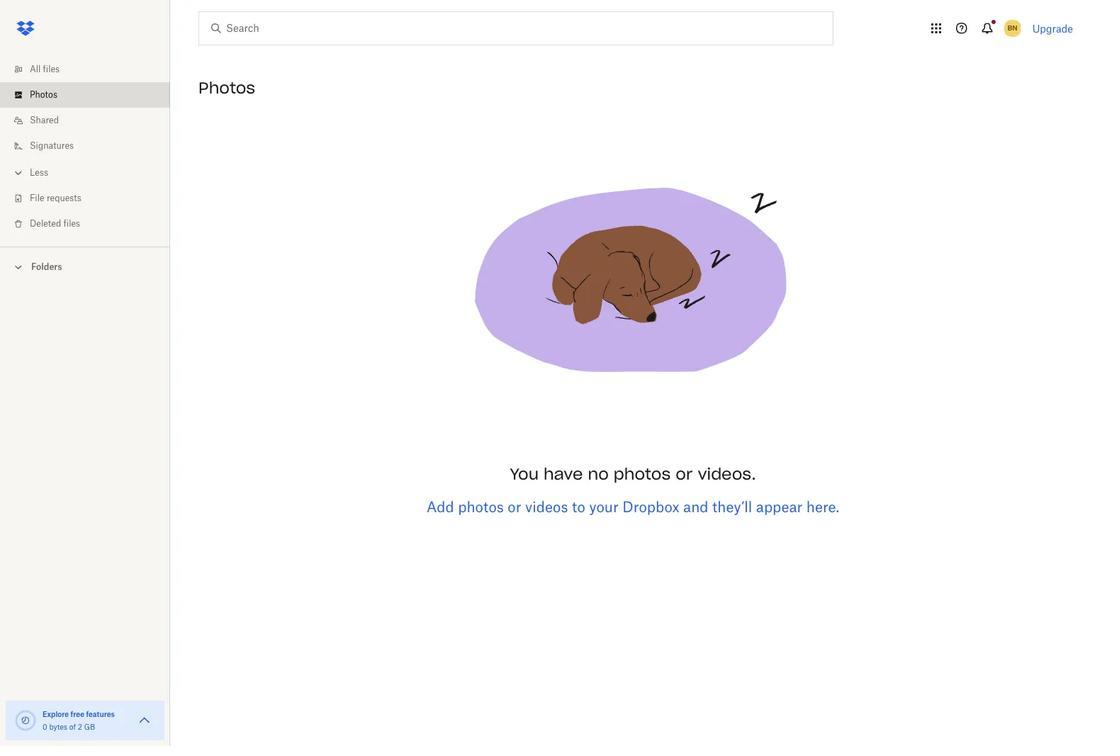 Task type: vqa. For each thing, say whether or not it's contained in the screenshot.
'Add photos or videos to your Dropbox and they'll appear here.'
yes



Task type: locate. For each thing, give the bounding box(es) containing it.
have
[[544, 464, 583, 484]]

quota usage element
[[14, 709, 37, 732]]

list
[[0, 48, 170, 247]]

gb
[[84, 723, 95, 731]]

all
[[30, 64, 41, 74]]

file
[[30, 193, 44, 203]]

files right deleted
[[63, 218, 80, 229]]

1 horizontal spatial photos
[[198, 78, 255, 98]]

files
[[43, 64, 60, 74], [63, 218, 80, 229]]

file requests link
[[11, 186, 170, 211]]

1 vertical spatial or
[[508, 498, 521, 516]]

photos up dropbox
[[614, 464, 671, 484]]

videos
[[525, 498, 568, 516]]

no
[[588, 464, 609, 484]]

2
[[78, 723, 82, 731]]

signatures
[[30, 140, 74, 151]]

files for all files
[[43, 64, 60, 74]]

photos
[[198, 78, 255, 98], [30, 89, 57, 100]]

videos.
[[698, 464, 756, 484]]

or
[[676, 464, 693, 484], [508, 498, 521, 516]]

explore free features 0 bytes of 2 gb
[[43, 710, 115, 731]]

free
[[71, 710, 84, 719]]

0 horizontal spatial photos
[[30, 89, 57, 100]]

shared
[[30, 115, 59, 125]]

less
[[30, 167, 48, 178]]

or left videos
[[508, 498, 521, 516]]

appear
[[756, 498, 803, 516]]

here.
[[806, 498, 839, 516]]

upgrade link
[[1032, 22, 1073, 34]]

or up 'and'
[[676, 464, 693, 484]]

1 horizontal spatial or
[[676, 464, 693, 484]]

photos right add
[[458, 498, 504, 516]]

less image
[[11, 166, 26, 180]]

0 horizontal spatial files
[[43, 64, 60, 74]]

you
[[510, 464, 539, 484]]

upgrade
[[1032, 22, 1073, 34]]

1 vertical spatial files
[[63, 218, 80, 229]]

1 horizontal spatial files
[[63, 218, 80, 229]]

dropbox image
[[11, 14, 40, 43]]

folders
[[31, 262, 62, 272]]

requests
[[47, 193, 81, 203]]

folders button
[[0, 256, 170, 277]]

1 horizontal spatial photos
[[614, 464, 671, 484]]

1 vertical spatial photos
[[458, 498, 504, 516]]

0 vertical spatial files
[[43, 64, 60, 74]]

photos list item
[[0, 82, 170, 108]]

Search text field
[[226, 21, 804, 36]]

files right all
[[43, 64, 60, 74]]

files for deleted files
[[63, 218, 80, 229]]

0 vertical spatial photos
[[614, 464, 671, 484]]

dropbox
[[623, 498, 680, 516]]

photos
[[614, 464, 671, 484], [458, 498, 504, 516]]



Task type: describe. For each thing, give the bounding box(es) containing it.
they'll
[[712, 498, 752, 516]]

bn
[[1008, 23, 1017, 33]]

photos inside 'list item'
[[30, 89, 57, 100]]

list containing all files
[[0, 48, 170, 247]]

all files
[[30, 64, 60, 74]]

features
[[86, 710, 115, 719]]

add photos or videos to your dropbox and they'll appear here. link
[[426, 498, 839, 516]]

bytes
[[49, 723, 67, 731]]

signatures link
[[11, 133, 170, 159]]

photos link
[[11, 82, 170, 108]]

you have no photos or videos.
[[510, 464, 756, 484]]

0
[[43, 723, 47, 731]]

to
[[572, 498, 585, 516]]

deleted files
[[30, 218, 80, 229]]

bn button
[[1001, 17, 1024, 40]]

deleted files link
[[11, 211, 170, 237]]

and
[[683, 498, 708, 516]]

sleeping dog on a purple cushion. image
[[456, 108, 810, 462]]

0 horizontal spatial photos
[[458, 498, 504, 516]]

add photos or videos to your dropbox and they'll appear here.
[[426, 498, 839, 516]]

file requests
[[30, 193, 81, 203]]

your
[[589, 498, 619, 516]]

all files link
[[11, 57, 170, 82]]

0 vertical spatial or
[[676, 464, 693, 484]]

shared link
[[11, 108, 170, 133]]

0 horizontal spatial or
[[508, 498, 521, 516]]

deleted
[[30, 218, 61, 229]]

explore
[[43, 710, 69, 719]]

of
[[69, 723, 76, 731]]

add
[[426, 498, 454, 516]]



